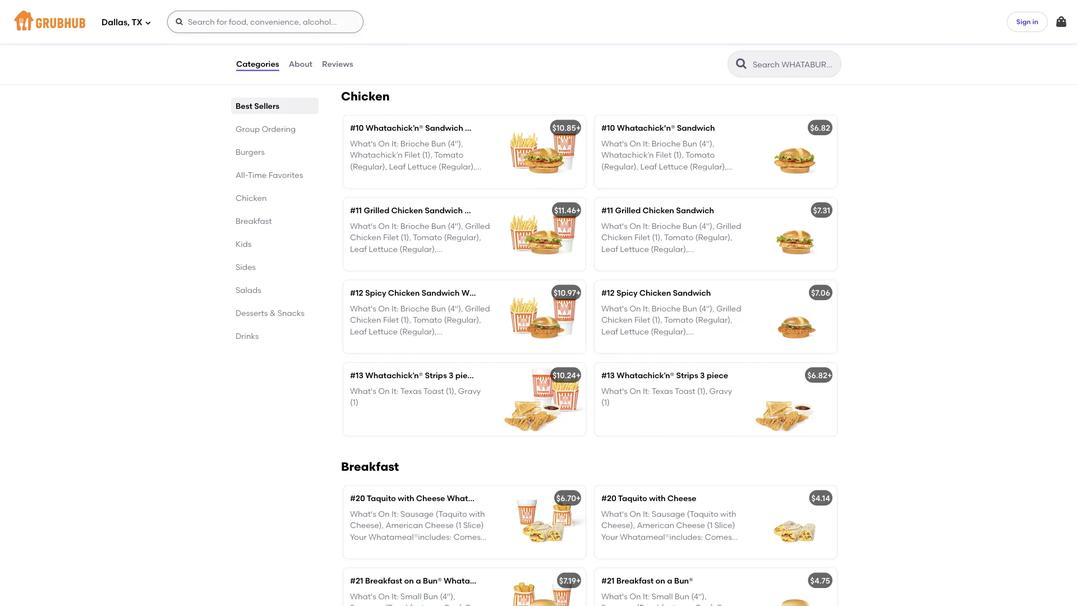 Task type: describe. For each thing, give the bounding box(es) containing it.
what's on it: texas toast (1), gravy (1) for #13 whatachick'n® strips 3 piece whatameal®
[[350, 387, 481, 408]]

on for #12 spicy chicken sandwich whatameal®
[[378, 304, 390, 314]]

breakfast tab
[[236, 215, 314, 227]]

cheese inside 'what's on it: texas toast, chicken strips, monterey jack cheese (2 slices), honey bbq (regular)'
[[685, 28, 714, 37]]

(taquito for #20 taquito with cheese
[[687, 510, 719, 519]]

+ for $10.24
[[576, 371, 581, 380]]

bun® for #21 breakfast on a bun® whatameal®
[[423, 576, 442, 586]]

(1), down #10 whatachick'n® sandwich whatameal®
[[422, 151, 433, 160]]

piece for #13 whatachick'n® strips 3 piece
[[707, 371, 729, 380]]

#13 whatachick'n® strips 3 piece whatameal® image
[[502, 363, 586, 436]]

it: for #21 breakfast on a bun® whatameal®
[[392, 592, 399, 602]]

sign in
[[1017, 18, 1039, 26]]

what's on it: texas toast (1), gravy (1) for #13 whatachick'n® strips 3 piece
[[602, 387, 733, 408]]

hash for #20 taquito with cheese
[[620, 544, 639, 553]]

$10.97
[[554, 288, 576, 298]]

whatachick'n® for #13 whatachick'n® strips 3 piece whatameal®
[[366, 371, 423, 380]]

burgers tab
[[236, 146, 314, 158]]

$10.24 +
[[553, 371, 581, 380]]

all-
[[236, 170, 248, 180]]

+ for $6.70
[[576, 494, 581, 503]]

on for #11 grilled chicken sandwich whatameal®
[[378, 222, 390, 231]]

#12 for #12 spicy chicken sandwich
[[602, 288, 615, 298]]

dallas, tx
[[102, 17, 143, 28]]

brioche for #10 whatachick'n® sandwich whatameal®
[[401, 139, 430, 149]]

bun® for #21 breakfast on a bun®
[[675, 576, 694, 586]]

(regular) up #12 spicy chicken sandwich whatameal®
[[406, 256, 441, 265]]

small for #21 breakfast on a bun® whatameal®
[[401, 592, 422, 602]]

#12 spicy chicken sandwich
[[602, 288, 711, 298]]

grilled for #12 spicy chicken sandwich
[[717, 304, 742, 314]]

#12 spicy chicken sandwich image
[[753, 281, 837, 354]]

toast for #13 whatachick'n® strips 3 piece
[[675, 387, 696, 396]]

whatasauce® for #12 spicy chicken sandwich whatameal®
[[350, 338, 404, 348]]

tomato for #12 spicy chicken sandwich
[[665, 316, 694, 325]]

#10 whatachick'n® sandwich
[[602, 123, 715, 133]]

kids
[[236, 239, 252, 249]]

(1), down #11 grilled chicken sandwich
[[652, 233, 663, 243]]

(1) for #13 whatachick'n® strips 3 piece whatameal®
[[350, 398, 359, 408]]

what's inside 'what's on it: texas toast, chicken strips, monterey jack cheese (2 slices), honey bbq (regular)'
[[602, 16, 628, 26]]

2 horizontal spatial svg image
[[1055, 15, 1069, 29]]

$6.82 +
[[808, 371, 833, 380]]

(1), down #11 grilled chicken sandwich whatameal®
[[401, 233, 411, 243]]

(regular) up #11 grilled chicken sandwich
[[658, 173, 693, 183]]

about
[[289, 59, 313, 69]]

coffee. for #20 taquito with cheese
[[602, 555, 629, 565]]

#20 taquito with cheese
[[602, 494, 697, 503]]

#12 spicy chicken sandwich whatameal®
[[350, 288, 512, 298]]

what's on it: small bun (4"), sausage (breakfast on a bun), eg for #21 breakfast on a bun® whatameal®
[[350, 592, 482, 606]]

strips for #13 whatachick'n® strips 3 piece whatameal®
[[425, 371, 447, 380]]

chicken tab
[[236, 192, 314, 204]]

spicy for #12 spicy chicken sandwich whatameal®
[[365, 288, 386, 298]]

slice) for #20 taquito with cheese
[[715, 521, 736, 531]]

what's on it: texas toast, chicken strips, monterey jack cheese (2 slices), honey bbq (regular) button
[[595, 0, 837, 66]]

#21 breakfast on a bun®
[[602, 576, 694, 586]]

on for #20 taquito with cheese
[[630, 510, 641, 519]]

dallas,
[[102, 17, 130, 28]]

(4"), for #21 breakfast on a bun®
[[692, 592, 707, 602]]

#21 breakfast on a bun® whatameal® image
[[502, 569, 586, 606]]

best sellers tab
[[236, 100, 314, 112]]

what's for #12 spicy chicken sandwich whatameal®
[[350, 304, 377, 314]]

group ordering
[[236, 124, 296, 134]]

#13 whatachick'n® strips 3 piece
[[602, 371, 729, 380]]

what's for #11 grilled chicken sandwich
[[602, 222, 628, 231]]

and for #20 taquito with cheese whatameal®
[[439, 544, 454, 553]]

(1), down #12 spicy chicken sandwich whatameal®
[[401, 316, 411, 325]]

what's for #20 taquito with cheese
[[602, 510, 628, 519]]

grilled for #12 spicy chicken sandwich whatameal®
[[465, 304, 490, 314]]

brioche for #11 grilled chicken sandwich whatameal®
[[401, 222, 430, 231]]

$11.46
[[555, 206, 576, 215]]

leaf for #12 spicy chicken sandwich whatameal®
[[350, 327, 367, 336]]

brown for #20 taquito with cheese
[[641, 544, 665, 553]]

hash for #20 taquito with cheese whatameal®
[[368, 544, 388, 553]]

tx
[[132, 17, 143, 28]]

#20 for #20 taquito with cheese
[[602, 494, 617, 503]]

desserts & snacks
[[236, 308, 305, 318]]

whatachick'n®
[[617, 123, 676, 133]]

(4"), for #10 whatachick'n® sandwich
[[699, 139, 715, 149]]

$6.70
[[557, 494, 576, 503]]

tomato for #11 grilled chicken sandwich
[[665, 233, 694, 243]]

snacks
[[278, 308, 305, 318]]

(4"), for #12 spicy chicken sandwich whatameal®
[[448, 304, 463, 314]]

filet for #11 grilled chicken sandwich whatameal®
[[383, 233, 399, 243]]

(1), down '#10 whatachick'n® sandwich'
[[674, 151, 684, 160]]

sides
[[236, 262, 256, 272]]

burgers
[[236, 147, 265, 157]]

slices),
[[602, 39, 628, 49]]

drinks
[[236, 331, 259, 341]]

$4.75
[[811, 576, 831, 586]]

leaf for #12 spicy chicken sandwich
[[602, 327, 618, 336]]

about button
[[288, 44, 313, 84]]

what's for #13 whatachick'n® strips 3 piece
[[602, 387, 628, 396]]

on for #10 whatachick'n® sandwich whatameal®
[[378, 139, 390, 149]]

on for #13 whatachick'n® strips 3 piece
[[630, 387, 641, 396]]

0 horizontal spatial bbq
[[377, 0, 394, 10]]

1 horizontal spatial svg image
[[175, 17, 184, 26]]

kids tab
[[236, 238, 314, 250]]

what's on it: brioche bun (4"), grilled chicken filet (1), tomato (regular), leaf lettuce (regular), whatasauce® (regular) for #12 spicy chicken sandwich whatameal®
[[350, 304, 490, 348]]

what's on it: small bun (4"), sausage (breakfast on a bun), eg for #21 breakfast on a bun®
[[602, 592, 732, 606]]

what's for #12 spicy chicken sandwich
[[602, 304, 628, 314]]

filet for #12 spicy chicken sandwich whatameal®
[[383, 316, 399, 325]]

ordering
[[262, 124, 296, 134]]

(2
[[716, 28, 723, 37]]

bun for #10 whatachick'n® sandwich
[[683, 139, 698, 149]]

what's on it: brioche bun (4"), grilled chicken filet (1), tomato (regular), leaf lettuce (regular), whatasauce® (regular) for #12 spicy chicken sandwich
[[602, 304, 742, 348]]

$10.97 +
[[554, 288, 581, 298]]

on inside 'what's on it: texas toast, chicken strips, monterey jack cheese (2 slices), honey bbq (regular)'
[[630, 16, 641, 26]]

categories
[[236, 59, 279, 69]]

filet down #10 whatachick'n® sandwich whatameal®
[[405, 151, 420, 160]]

$6.70 +
[[557, 494, 581, 503]]

#10 whatachick'n® sandwich whatameal®
[[350, 123, 515, 133]]

what's on it: brioche bun (4"), grilled chicken filet (1), tomato (regular), leaf lettuce (regular), whatasauce® (regular) for #11 grilled chicken sandwich whatameal®
[[350, 222, 490, 265]]

$7.19
[[559, 576, 576, 586]]

what's for #10 whatachick'n® sandwich whatameal®
[[350, 139, 377, 149]]

on for #12 spicy chicken sandwich
[[630, 304, 641, 314]]

jack
[[665, 28, 684, 37]]

#11 grilled chicken sandwich image
[[753, 198, 837, 271]]

+ for $10.97
[[576, 288, 581, 298]]

#13 whatachick'n® strips 3 piece whatameal®
[[350, 371, 529, 380]]

(4"), for #12 spicy chicken sandwich
[[699, 304, 715, 314]]

honey inside 'what's on it: texas toast, chicken strips, monterey jack cheese (2 slices), honey bbq (regular)'
[[630, 39, 654, 49]]

(1), down #13 whatachick'n® strips 3 piece whatameal®
[[446, 387, 456, 396]]

sticks for #20 taquito with cheese
[[667, 544, 689, 553]]

what's on it: sausage (taquito with cheese), american cheese (1 slice) your whatameal®includes: comes with hash brown sticks and a coffee. for #20 taquito with cheese whatameal®
[[350, 510, 485, 565]]

$4.14
[[812, 494, 831, 503]]

on for #21 breakfast on a bun® whatameal®
[[378, 592, 390, 602]]

leaf for #11 grilled chicken sandwich
[[602, 244, 618, 254]]

#21 breakfast on a bun® image
[[753, 569, 837, 606]]

whatameal®includes: for #20 taquito with cheese
[[620, 532, 703, 542]]

+ for $7.19
[[576, 576, 581, 586]]

sides tab
[[236, 261, 314, 273]]

it: for #12 spicy chicken sandwich
[[643, 304, 650, 314]]

group
[[236, 124, 260, 134]]

what's for #20 taquito with cheese whatameal®
[[350, 510, 377, 519]]

#20 taquito with cheese whatameal® image
[[502, 486, 586, 559]]

lettuce for #11 grilled chicken sandwich
[[620, 244, 649, 254]]

$6.82 for $6.82 +
[[808, 371, 828, 380]]

(regular) inside 'what's on it: texas toast, chicken strips, monterey jack cheese (2 slices), honey bbq (regular)'
[[675, 39, 710, 49]]

(4"), for #11 grilled chicken sandwich
[[699, 222, 715, 231]]

#12 spicy chicken sandwich whatameal® image
[[502, 281, 586, 354]]

it: for #12 spicy chicken sandwich whatameal®
[[392, 304, 399, 314]]

strips,
[[602, 28, 625, 37]]

(1 for #20 taquito with cheese whatameal®
[[456, 521, 462, 531]]

your for #20 taquito with cheese
[[602, 532, 618, 542]]

in
[[1033, 18, 1039, 26]]

on for #20 taquito with cheese whatameal®
[[378, 510, 390, 519]]



Task type: locate. For each thing, give the bounding box(es) containing it.
what's on it: small bun (4"), sausage (breakfast on a bun), eg down #21 breakfast on a bun®
[[602, 592, 732, 606]]

2 american from the left
[[637, 521, 675, 531]]

1 and from the left
[[439, 544, 454, 553]]

1 3 from the left
[[449, 371, 454, 380]]

(regular) up #11 grilled chicken sandwich whatameal®
[[406, 173, 441, 183]]

it: for #20 taquito with cheese whatameal®
[[392, 510, 399, 519]]

1 horizontal spatial bun),
[[696, 603, 716, 606]]

1 horizontal spatial bun®
[[675, 576, 694, 586]]

2 #12 from the left
[[602, 288, 615, 298]]

#20 taquito with cheese whatameal®
[[350, 494, 497, 503]]

(taquito for #20 taquito with cheese whatameal®
[[436, 510, 467, 519]]

it: down '#20 taquito with cheese' at the bottom
[[643, 510, 650, 519]]

gravy for #13 whatachick'n® strips 3 piece whatameal®
[[458, 387, 481, 396]]

monterey
[[627, 28, 663, 37]]

bun for #10 whatachick'n® sandwich whatameal®
[[432, 139, 446, 149]]

#20 taquito with cheese image
[[753, 486, 837, 559]]

brioche down #12 spicy chicken sandwich whatameal®
[[401, 304, 430, 314]]

tomato for #12 spicy chicken sandwich whatameal®
[[413, 316, 442, 325]]

small down "#21 breakfast on a bun® whatameal®"
[[401, 592, 422, 602]]

texas
[[652, 16, 673, 26], [401, 387, 422, 396], [652, 387, 673, 396]]

0 horizontal spatial #20
[[350, 494, 365, 503]]

bun down '#10 whatachick'n® sandwich'
[[683, 139, 698, 149]]

it: for #11 grilled chicken sandwich
[[643, 222, 650, 231]]

1 horizontal spatial (1
[[707, 521, 713, 531]]

2 what's on it: brioche bun (4"), whatachick'n filet (1), tomato (regular), leaf lettuce (regular), whatasauce® (regular) from the left
[[602, 139, 727, 183]]

honey bbq chicken strip sandwich whatameal® button
[[344, 0, 586, 66]]

2 strips from the left
[[677, 371, 699, 380]]

1 what's on it: brioche bun (4"), whatachick'n filet (1), tomato (regular), leaf lettuce (regular), whatasauce® (regular) from the left
[[350, 139, 476, 183]]

what's
[[602, 16, 628, 26], [350, 139, 377, 149], [602, 139, 628, 149], [350, 222, 377, 231], [602, 222, 628, 231], [350, 304, 377, 314], [602, 304, 628, 314], [350, 387, 377, 396], [602, 387, 628, 396], [350, 510, 377, 519], [602, 510, 628, 519], [350, 592, 377, 602], [602, 592, 628, 602]]

time
[[248, 170, 267, 180]]

what's on it: brioche bun (4"), whatachick'n filet (1), tomato (regular), leaf lettuce (regular), whatasauce® (regular) down #10 whatachick'n® sandwich whatameal®
[[350, 139, 476, 183]]

1 horizontal spatial #10
[[602, 123, 615, 133]]

what's on it: sausage (taquito with cheese), american cheese (1 slice) your whatameal®includes: comes with hash brown sticks and a coffee. for #20 taquito with cheese
[[602, 510, 737, 565]]

2 brown from the left
[[641, 544, 665, 553]]

chicken inside tab
[[236, 193, 267, 203]]

1 #21 from the left
[[350, 576, 363, 586]]

cheese), for #20 taquito with cheese whatameal®
[[350, 521, 384, 531]]

0 horizontal spatial bun),
[[445, 603, 464, 606]]

what's on it: texas toast (1), gravy (1) down #13 whatachick'n® strips 3 piece whatameal®
[[350, 387, 481, 408]]

whatachick'n® for #10 whatachick'n® sandwich whatameal®
[[366, 123, 424, 133]]

1 horizontal spatial #12
[[602, 288, 615, 298]]

1 horizontal spatial cheese),
[[602, 521, 635, 531]]

bun),
[[445, 603, 464, 606], [696, 603, 716, 606]]

it: down #12 spicy chicken sandwich whatameal®
[[392, 304, 399, 314]]

2 #10 from the left
[[602, 123, 615, 133]]

slice)
[[463, 521, 484, 531], [715, 521, 736, 531]]

hash up "#21 breakfast on a bun® whatameal®"
[[368, 544, 388, 553]]

bun for #11 grilled chicken sandwich
[[683, 222, 698, 231]]

brioche down '#10 whatachick'n® sandwich'
[[652, 139, 681, 149]]

1 horizontal spatial and
[[691, 544, 706, 553]]

sandwich
[[449, 0, 487, 10], [425, 123, 463, 133], [677, 123, 715, 133], [425, 206, 463, 215], [676, 206, 715, 215], [422, 288, 460, 298], [673, 288, 711, 298]]

0 horizontal spatial honey
[[350, 0, 375, 10]]

1 horizontal spatial whatameal®includes:
[[620, 532, 703, 542]]

(breakfast down #21 breakfast on a bun®
[[637, 603, 676, 606]]

0 horizontal spatial hash
[[368, 544, 388, 553]]

1 #20 from the left
[[350, 494, 365, 503]]

texas down #13 whatachick'n® strips 3 piece whatameal®
[[401, 387, 422, 396]]

2 (taquito from the left
[[687, 510, 719, 519]]

2 what's on it: texas toast (1), gravy (1) from the left
[[602, 387, 733, 408]]

2 (1) from the left
[[602, 398, 610, 408]]

whatameal®includes: down #20 taquito with cheese whatameal®
[[369, 532, 452, 542]]

#10 for #10 whatachick'n® sandwich
[[602, 123, 615, 133]]

brioche for #11 grilled chicken sandwich
[[652, 222, 681, 231]]

0 horizontal spatial toast
[[424, 387, 444, 396]]

(breakfast for #21 breakfast on a bun® whatameal®
[[385, 603, 424, 606]]

2 piece from the left
[[707, 371, 729, 380]]

2 cheese), from the left
[[602, 521, 635, 531]]

and
[[439, 544, 454, 553], [691, 544, 706, 553]]

bun for #11 grilled chicken sandwich whatameal®
[[432, 222, 446, 231]]

breakfast inside tab
[[236, 216, 272, 226]]

0 horizontal spatial #13
[[350, 371, 364, 380]]

(regular) down "jack"
[[675, 39, 710, 49]]

it: up monterey
[[643, 16, 650, 26]]

(taquito down '#20 taquito with cheese' at the bottom
[[687, 510, 719, 519]]

1 whatameal®includes: from the left
[[369, 532, 452, 542]]

(4"), down #11 grilled chicken sandwich whatameal®
[[448, 222, 463, 231]]

what's on it: brioche bun (4"), grilled chicken filet (1), tomato (regular), leaf lettuce (regular), whatasauce® (regular)
[[350, 222, 490, 265], [602, 222, 742, 265], [350, 304, 490, 348], [602, 304, 742, 348]]

2 comes from the left
[[705, 532, 732, 542]]

small down #21 breakfast on a bun®
[[652, 592, 673, 602]]

filet down '#10 whatachick'n® sandwich'
[[656, 151, 672, 160]]

on
[[630, 16, 641, 26], [378, 139, 390, 149], [630, 139, 641, 149], [378, 222, 390, 231], [630, 222, 641, 231], [378, 304, 390, 314], [630, 304, 641, 314], [378, 387, 390, 396], [630, 387, 641, 396], [378, 510, 390, 519], [630, 510, 641, 519], [378, 592, 390, 602], [630, 592, 641, 602]]

&
[[270, 308, 276, 318]]

1 horizontal spatial what's on it: brioche bun (4"), whatachick'n filet (1), tomato (regular), leaf lettuce (regular), whatasauce® (regular)
[[602, 139, 727, 183]]

$6.82
[[811, 123, 831, 133], [808, 371, 828, 380]]

sellers
[[254, 101, 280, 111]]

bun down #12 spicy chicken sandwich whatameal®
[[432, 304, 446, 314]]

toast down #13 whatachick'n® strips 3 piece
[[675, 387, 696, 396]]

0 horizontal spatial and
[[439, 544, 454, 553]]

all-time favorites
[[236, 170, 303, 180]]

1 horizontal spatial slice)
[[715, 521, 736, 531]]

desserts
[[236, 308, 268, 318]]

+ for $11.46
[[576, 206, 581, 215]]

it: for #13 whatachick'n® strips 3 piece whatameal®
[[392, 387, 399, 396]]

(4"), down #11 grilled chicken sandwich
[[699, 222, 715, 231]]

drinks tab
[[236, 330, 314, 342]]

sticks up "#21 breakfast on a bun® whatameal®"
[[415, 544, 437, 553]]

sticks for #20 taquito with cheese whatameal®
[[415, 544, 437, 553]]

tomato down '#10 whatachick'n® sandwich'
[[686, 151, 715, 160]]

0 horizontal spatial taquito
[[367, 494, 396, 503]]

whatachick'n
[[350, 151, 403, 160], [602, 151, 654, 160]]

(1 for #20 taquito with cheese
[[707, 521, 713, 531]]

1 small from the left
[[401, 592, 422, 602]]

1 horizontal spatial american
[[637, 521, 675, 531]]

it: down #11 grilled chicken sandwich
[[643, 222, 650, 231]]

what's on it: small bun (4"), sausage (breakfast on a bun), eg down "#21 breakfast on a bun® whatameal®"
[[350, 592, 482, 606]]

it: for #10 whatachick'n® sandwich whatameal®
[[392, 139, 399, 149]]

1 vertical spatial honey
[[630, 39, 654, 49]]

bbq down "jack"
[[656, 39, 673, 49]]

brioche for #12 spicy chicken sandwich
[[652, 304, 681, 314]]

0 horizontal spatial brown
[[390, 544, 413, 553]]

bun for #21 breakfast on a bun® whatameal®
[[424, 592, 438, 602]]

Search for food, convenience, alcohol... search field
[[167, 11, 364, 33]]

toast,
[[675, 16, 698, 26]]

group ordering tab
[[236, 123, 314, 135]]

1 hash from the left
[[368, 544, 388, 553]]

honey bbq chicken strip sandwich image
[[753, 0, 837, 66]]

slice) for #20 taquito with cheese whatameal®
[[463, 521, 484, 531]]

$11.46 +
[[555, 206, 581, 215]]

#21 breakfast on a bun® whatameal®
[[350, 576, 494, 586]]

(4"), down '#10 whatachick'n® sandwich'
[[699, 139, 715, 149]]

1 vertical spatial bbq
[[656, 39, 673, 49]]

+
[[576, 123, 581, 133], [576, 206, 581, 215], [576, 288, 581, 298], [576, 371, 581, 380], [828, 371, 833, 380], [576, 494, 581, 503], [576, 576, 581, 586]]

#12
[[350, 288, 364, 298], [602, 288, 615, 298]]

comes for #20 taquito with cheese whatameal®
[[454, 532, 481, 542]]

1 brown from the left
[[390, 544, 413, 553]]

2 small from the left
[[652, 592, 673, 602]]

1 horizontal spatial spicy
[[617, 288, 638, 298]]

whatameal®
[[489, 0, 539, 10], [465, 123, 515, 133], [465, 206, 515, 215], [462, 288, 512, 298], [479, 371, 529, 380], [447, 494, 497, 503], [444, 576, 494, 586]]

3
[[449, 371, 454, 380], [701, 371, 705, 380]]

lettuce
[[408, 162, 437, 171], [659, 162, 688, 171], [369, 244, 398, 254], [620, 244, 649, 254], [369, 327, 398, 336], [620, 327, 649, 336]]

your
[[350, 532, 367, 542], [602, 532, 618, 542]]

whatasauce® for #11 grilled chicken sandwich
[[602, 256, 656, 265]]

on for #13 whatachick'n® strips 3 piece whatameal®
[[378, 387, 390, 396]]

american for #20 taquito with cheese
[[637, 521, 675, 531]]

what's on it: sausage (taquito with cheese), american cheese (1 slice) your whatameal®includes: comes with hash brown sticks and a coffee.
[[350, 510, 485, 565], [602, 510, 737, 565]]

0 horizontal spatial piece
[[456, 371, 477, 380]]

honey
[[350, 0, 375, 10], [630, 39, 654, 49]]

leaf for #11 grilled chicken sandwich whatameal®
[[350, 244, 367, 254]]

1 strips from the left
[[425, 371, 447, 380]]

whatameal®includes: down '#20 taquito with cheese' at the bottom
[[620, 532, 703, 542]]

cheese),
[[350, 521, 384, 531], [602, 521, 635, 531]]

1 horizontal spatial brown
[[641, 544, 665, 553]]

1 bun® from the left
[[423, 576, 442, 586]]

(4"), down #12 spicy chicken sandwich
[[699, 304, 715, 314]]

0 horizontal spatial slice)
[[463, 521, 484, 531]]

whatameal®includes:
[[369, 532, 452, 542], [620, 532, 703, 542]]

what's on it: texas toast (1), gravy (1) down #13 whatachick'n® strips 3 piece
[[602, 387, 733, 408]]

1 horizontal spatial strips
[[677, 371, 699, 380]]

what's on it: brioche bun (4"), grilled chicken filet (1), tomato (regular), leaf lettuce (regular), whatasauce® (regular) down #12 spicy chicken sandwich whatameal®
[[350, 304, 490, 348]]

(taquito
[[436, 510, 467, 519], [687, 510, 719, 519]]

1 #12 from the left
[[350, 288, 364, 298]]

#11 grilled chicken sandwich whatameal®
[[350, 206, 515, 215]]

0 horizontal spatial #12
[[350, 288, 364, 298]]

#13 whatachick'n® strips 3 piece image
[[753, 363, 837, 436]]

filet down #12 spicy chicken sandwich whatameal®
[[383, 316, 399, 325]]

1 horizontal spatial piece
[[707, 371, 729, 380]]

what's on it: brioche bun (4"), grilled chicken filet (1), tomato (regular), leaf lettuce (regular), whatasauce® (regular) down #12 spicy chicken sandwich
[[602, 304, 742, 348]]

1 horizontal spatial #20
[[602, 494, 617, 503]]

taquito for #20 taquito with cheese whatameal®
[[367, 494, 396, 503]]

1 horizontal spatial taquito
[[618, 494, 648, 503]]

(4"), down "#21 breakfast on a bun® whatameal®"
[[440, 592, 456, 602]]

it: down #20 taquito with cheese whatameal®
[[392, 510, 399, 519]]

2 gravy from the left
[[710, 387, 733, 396]]

0 horizontal spatial (1
[[456, 521, 462, 531]]

+ for $6.82
[[828, 371, 833, 380]]

brioche
[[401, 139, 430, 149], [652, 139, 681, 149], [401, 222, 430, 231], [652, 222, 681, 231], [401, 304, 430, 314], [652, 304, 681, 314]]

what's on it: brioche bun (4"), whatachick'n filet (1), tomato (regular), leaf lettuce (regular), whatasauce® (regular) for whatachick'n®
[[602, 139, 727, 183]]

1 what's on it: small bun (4"), sausage (breakfast on a bun), eg from the left
[[350, 592, 482, 606]]

0 horizontal spatial what's on it: sausage (taquito with cheese), american cheese (1 slice) your whatameal®includes: comes with hash brown sticks and a coffee.
[[350, 510, 485, 565]]

strip
[[429, 0, 447, 10]]

chicken
[[396, 0, 427, 10], [700, 16, 731, 26], [341, 89, 390, 104], [236, 193, 267, 203], [392, 206, 423, 215], [643, 206, 675, 215], [350, 233, 381, 243], [602, 233, 633, 243], [388, 288, 420, 298], [640, 288, 671, 298], [350, 316, 381, 325], [602, 316, 633, 325]]

sign in button
[[1007, 12, 1049, 32]]

0 horizontal spatial #10
[[350, 123, 364, 133]]

1 horizontal spatial small
[[652, 592, 673, 602]]

(1), down #12 spicy chicken sandwich
[[652, 316, 663, 325]]

american down #20 taquito with cheese whatameal®
[[386, 521, 423, 531]]

american
[[386, 521, 423, 531], [637, 521, 675, 531]]

filet down #12 spicy chicken sandwich
[[635, 316, 651, 325]]

what's on it: brioche bun (4"), whatachick'n filet (1), tomato (regular), leaf lettuce (regular), whatasauce® (regular) down '#10 whatachick'n® sandwich'
[[602, 139, 727, 183]]

best sellers
[[236, 101, 280, 111]]

1 taquito from the left
[[367, 494, 396, 503]]

0 vertical spatial $6.82
[[811, 123, 831, 133]]

(4"), for #21 breakfast on a bun® whatameal®
[[440, 592, 456, 602]]

(1) for #13 whatachick'n® strips 3 piece
[[602, 398, 610, 408]]

$7.31
[[814, 206, 831, 215]]

1 horizontal spatial 3
[[701, 371, 705, 380]]

0 horizontal spatial coffee.
[[350, 555, 378, 565]]

2 spicy from the left
[[617, 288, 638, 298]]

brioche for #10 whatachick'n® sandwich
[[652, 139, 681, 149]]

brown up #21 breakfast on a bun®
[[641, 544, 665, 553]]

bun), for #21 breakfast on a bun® whatameal®
[[445, 603, 464, 606]]

1 sticks from the left
[[415, 544, 437, 553]]

coffee.
[[350, 555, 378, 565], [602, 555, 629, 565]]

0 horizontal spatial #21
[[350, 576, 363, 586]]

#21 for #21 breakfast on a bun®
[[602, 576, 615, 586]]

#10 whatachick'n® sandwich image
[[753, 116, 837, 189]]

small for #21 breakfast on a bun®
[[652, 592, 673, 602]]

1 horizontal spatial #11
[[602, 206, 614, 215]]

gravy
[[458, 387, 481, 396], [710, 387, 733, 396]]

1 #10 from the left
[[350, 123, 364, 133]]

sausage
[[401, 510, 434, 519], [652, 510, 685, 519], [350, 603, 384, 606], [602, 603, 635, 606]]

(4"),
[[448, 139, 463, 149], [699, 139, 715, 149], [448, 222, 463, 231], [699, 222, 715, 231], [448, 304, 463, 314], [699, 304, 715, 314], [440, 592, 456, 602], [692, 592, 707, 602]]

sandwich inside button
[[449, 0, 487, 10]]

#13
[[350, 371, 364, 380], [602, 371, 615, 380]]

svg image
[[1055, 15, 1069, 29], [175, 17, 184, 26], [145, 19, 152, 26]]

#21 for #21 breakfast on a bun® whatameal®
[[350, 576, 363, 586]]

1 #13 from the left
[[350, 371, 364, 380]]

filet down #11 grilled chicken sandwich whatameal®
[[383, 233, 399, 243]]

sign
[[1017, 18, 1031, 26]]

0 horizontal spatial (breakfast
[[385, 603, 424, 606]]

1 coffee. from the left
[[350, 555, 378, 565]]

what's on it: brioche bun (4"), grilled chicken filet (1), tomato (regular), leaf lettuce (regular), whatasauce® (regular) down #11 grilled chicken sandwich
[[602, 222, 742, 265]]

2 what's on it: sausage (taquito with cheese), american cheese (1 slice) your whatameal®includes: comes with hash brown sticks and a coffee. from the left
[[602, 510, 737, 565]]

0 horizontal spatial your
[[350, 532, 367, 542]]

2 bun® from the left
[[675, 576, 694, 586]]

0 horizontal spatial (taquito
[[436, 510, 467, 519]]

$10.24
[[553, 371, 576, 380]]

(breakfast down "#21 breakfast on a bun® whatameal®"
[[385, 603, 424, 606]]

2 slice) from the left
[[715, 521, 736, 531]]

strips for #13 whatachick'n® strips 3 piece
[[677, 371, 699, 380]]

2 taquito from the left
[[618, 494, 648, 503]]

#11
[[350, 206, 362, 215], [602, 206, 614, 215]]

0 horizontal spatial #11
[[350, 206, 362, 215]]

toast
[[424, 387, 444, 396], [675, 387, 696, 396]]

(taquito down #20 taquito with cheese whatameal®
[[436, 510, 467, 519]]

what's for #13 whatachick'n® strips 3 piece whatameal®
[[350, 387, 377, 396]]

salads
[[236, 285, 262, 295]]

bun®
[[423, 576, 442, 586], [675, 576, 694, 586]]

toast down #13 whatachick'n® strips 3 piece whatameal®
[[424, 387, 444, 396]]

#10 whatachick'n® sandwich whatameal® image
[[502, 116, 586, 189]]

bun), for #21 breakfast on a bun®
[[696, 603, 716, 606]]

brioche down #12 spicy chicken sandwich
[[652, 304, 681, 314]]

american down '#20 taquito with cheese' at the bottom
[[637, 521, 675, 531]]

#10 for #10 whatachick'n® sandwich whatameal®
[[350, 123, 364, 133]]

1 spicy from the left
[[365, 288, 386, 298]]

1 (breakfast from the left
[[385, 603, 424, 606]]

whatachick'n®
[[366, 123, 424, 133], [366, 371, 423, 380], [617, 371, 675, 380]]

brioche down #10 whatachick'n® sandwich whatameal®
[[401, 139, 430, 149]]

cheese), for #20 taquito with cheese
[[602, 521, 635, 531]]

0 horizontal spatial what's on it: brioche bun (4"), whatachick'n filet (1), tomato (regular), leaf lettuce (regular), whatasauce® (regular)
[[350, 139, 476, 183]]

1 horizontal spatial sticks
[[667, 544, 689, 553]]

strips
[[425, 371, 447, 380], [677, 371, 699, 380]]

(regular) up #12 spicy chicken sandwich
[[658, 256, 693, 265]]

tomato down #11 grilled chicken sandwich
[[665, 233, 694, 243]]

what's on it: brioche bun (4"), whatachick'n filet (1), tomato (regular), leaf lettuce (regular), whatasauce® (regular)
[[350, 139, 476, 183], [602, 139, 727, 183]]

1 horizontal spatial gravy
[[710, 387, 733, 396]]

0 horizontal spatial gravy
[[458, 387, 481, 396]]

1 gravy from the left
[[458, 387, 481, 396]]

favorites
[[269, 170, 303, 180]]

1 horizontal spatial (1)
[[602, 398, 610, 408]]

whatachick'n for whatachick'n®
[[602, 151, 654, 160]]

#11 for #11 grilled chicken sandwich whatameal®
[[350, 206, 362, 215]]

tomato down #11 grilled chicken sandwich whatameal®
[[413, 233, 442, 243]]

2 coffee. from the left
[[602, 555, 629, 565]]

1 horizontal spatial honey
[[630, 39, 654, 49]]

brown up "#21 breakfast on a bun® whatameal®"
[[390, 544, 413, 553]]

what's on it: brioche bun (4"), grilled chicken filet (1), tomato (regular), leaf lettuce (regular), whatasauce® (regular) down #11 grilled chicken sandwich whatameal®
[[350, 222, 490, 265]]

0 horizontal spatial whatameal®includes:
[[369, 532, 452, 542]]

tomato for #11 grilled chicken sandwich whatameal®
[[413, 233, 442, 243]]

honey bbq chicken strip sandwich whatameal® image
[[502, 0, 586, 66]]

(4"), for #10 whatachick'n® sandwich whatameal®
[[448, 139, 463, 149]]

toast for #13 whatachick'n® strips 3 piece whatameal®
[[424, 387, 444, 396]]

main navigation navigation
[[0, 0, 1078, 44]]

2 bun), from the left
[[696, 603, 716, 606]]

0 horizontal spatial american
[[386, 521, 423, 531]]

$10.85
[[553, 123, 576, 133]]

2 (1 from the left
[[707, 521, 713, 531]]

brioche for #12 spicy chicken sandwich whatameal®
[[401, 304, 430, 314]]

bun down #11 grilled chicken sandwich
[[683, 222, 698, 231]]

texas inside 'what's on it: texas toast, chicken strips, monterey jack cheese (2 slices), honey bbq (regular)'
[[652, 16, 673, 26]]

(regular) up #13 whatachick'n® strips 3 piece
[[658, 338, 693, 348]]

1 cheese), from the left
[[350, 521, 384, 531]]

1 horizontal spatial coffee.
[[602, 555, 629, 565]]

texas for #13 whatachick'n® strips 3 piece
[[652, 387, 673, 396]]

it: inside 'what's on it: texas toast, chicken strips, monterey jack cheese (2 slices), honey bbq (regular)'
[[643, 16, 650, 26]]

tomato down #12 spicy chicken sandwich
[[665, 316, 694, 325]]

bun down "#21 breakfast on a bun® whatameal®"
[[424, 592, 438, 602]]

sticks up #21 breakfast on a bun®
[[667, 544, 689, 553]]

$7.06
[[812, 288, 831, 298]]

bun
[[432, 139, 446, 149], [683, 139, 698, 149], [432, 222, 446, 231], [683, 222, 698, 231], [432, 304, 446, 314], [683, 304, 698, 314], [424, 592, 438, 602], [675, 592, 690, 602]]

2 hash from the left
[[620, 544, 639, 553]]

it: for #10 whatachick'n® sandwich
[[643, 139, 650, 149]]

on for #11 grilled chicken sandwich
[[630, 222, 641, 231]]

it: down #13 whatachick'n® strips 3 piece
[[643, 387, 650, 396]]

whatasauce®
[[350, 173, 404, 183], [602, 173, 656, 183], [350, 256, 404, 265], [602, 256, 656, 265], [350, 338, 404, 348], [602, 338, 656, 348]]

#12 for #12 spicy chicken sandwich whatameal®
[[350, 288, 364, 298]]

hash up #21 breakfast on a bun®
[[620, 544, 639, 553]]

small
[[401, 592, 422, 602], [652, 592, 673, 602]]

texas up "jack"
[[652, 16, 673, 26]]

1 horizontal spatial bbq
[[656, 39, 673, 49]]

0 vertical spatial honey
[[350, 0, 375, 10]]

whatachick'n for whatachick'n®
[[350, 151, 403, 160]]

texas down #13 whatachick'n® strips 3 piece
[[652, 387, 673, 396]]

leaf
[[389, 162, 406, 171], [641, 162, 657, 171], [350, 244, 367, 254], [602, 244, 618, 254], [350, 327, 367, 336], [602, 327, 618, 336]]

best
[[236, 101, 253, 111]]

it: for #11 grilled chicken sandwich whatameal®
[[392, 222, 399, 231]]

grilled for #11 grilled chicken sandwich whatameal®
[[465, 222, 490, 231]]

piece for #13 whatachick'n® strips 3 piece whatameal®
[[456, 371, 477, 380]]

categories button
[[236, 44, 280, 84]]

it: down #12 spicy chicken sandwich
[[643, 304, 650, 314]]

1 horizontal spatial (taquito
[[687, 510, 719, 519]]

(regular) up #13 whatachick'n® strips 3 piece whatameal®
[[406, 338, 441, 348]]

it: down #11 grilled chicken sandwich whatameal®
[[392, 222, 399, 231]]

#11 for #11 grilled chicken sandwich
[[602, 206, 614, 215]]

1 #11 from the left
[[350, 206, 362, 215]]

bun for #12 spicy chicken sandwich
[[683, 304, 698, 314]]

whatameal® inside button
[[489, 0, 539, 10]]

what's on it: sausage (taquito with cheese), american cheese (1 slice) your whatameal®includes: comes with hash brown sticks and a coffee. down #20 taquito with cheese whatameal®
[[350, 510, 485, 565]]

2 your from the left
[[602, 532, 618, 542]]

chicken inside 'what's on it: texas toast, chicken strips, monterey jack cheese (2 slices), honey bbq (regular)'
[[700, 16, 731, 26]]

reviews
[[322, 59, 353, 69]]

2 whatameal®includes: from the left
[[620, 532, 703, 542]]

0 horizontal spatial bun®
[[423, 576, 442, 586]]

+ for $10.85
[[576, 123, 581, 133]]

1 horizontal spatial what's on it: sausage (taquito with cheese), american cheese (1 slice) your whatameal®includes: comes with hash brown sticks and a coffee.
[[602, 510, 737, 565]]

Search WHATABURGER search field
[[752, 59, 838, 70]]

1 horizontal spatial what's on it: texas toast (1), gravy (1)
[[602, 387, 733, 408]]

0 horizontal spatial svg image
[[145, 19, 152, 26]]

(1), down #13 whatachick'n® strips 3 piece
[[698, 387, 708, 396]]

salads tab
[[236, 284, 314, 296]]

2 toast from the left
[[675, 387, 696, 396]]

2 #21 from the left
[[602, 576, 615, 586]]

0 horizontal spatial whatachick'n
[[350, 151, 403, 160]]

it: down "#21 breakfast on a bun® whatameal®"
[[392, 592, 399, 602]]

bun down #10 whatachick'n® sandwich whatameal®
[[432, 139, 446, 149]]

honey bbq chicken strip sandwich whatameal®
[[350, 0, 539, 10]]

what's on it: sausage (taquito with cheese), american cheese (1 slice) your whatameal®includes: comes with hash brown sticks and a coffee. down '#20 taquito with cheese' at the bottom
[[602, 510, 737, 565]]

1 horizontal spatial what's on it: small bun (4"), sausage (breakfast on a bun), eg
[[602, 592, 732, 606]]

lettuce for #12 spicy chicken sandwich
[[620, 327, 649, 336]]

0 horizontal spatial sticks
[[415, 544, 437, 553]]

1 horizontal spatial (breakfast
[[637, 603, 676, 606]]

2 3 from the left
[[701, 371, 705, 380]]

(1),
[[422, 151, 433, 160], [674, 151, 684, 160], [401, 233, 411, 243], [652, 233, 663, 243], [401, 316, 411, 325], [652, 316, 663, 325], [446, 387, 456, 396], [698, 387, 708, 396]]

brioche down #11 grilled chicken sandwich
[[652, 222, 681, 231]]

(4"), down #12 spicy chicken sandwich whatameal®
[[448, 304, 463, 314]]

2 #20 from the left
[[602, 494, 617, 503]]

0 horizontal spatial 3
[[449, 371, 454, 380]]

1 (taquito from the left
[[436, 510, 467, 519]]

1 vertical spatial $6.82
[[808, 371, 828, 380]]

reviews button
[[322, 44, 354, 84]]

1 horizontal spatial #13
[[602, 371, 615, 380]]

1 your from the left
[[350, 532, 367, 542]]

0 horizontal spatial strips
[[425, 371, 447, 380]]

0 horizontal spatial what's on it: texas toast (1), gravy (1)
[[350, 387, 481, 408]]

desserts & snacks tab
[[236, 307, 314, 319]]

1 bun), from the left
[[445, 603, 464, 606]]

filet
[[405, 151, 420, 160], [656, 151, 672, 160], [383, 233, 399, 243], [635, 233, 651, 243], [383, 316, 399, 325], [635, 316, 651, 325]]

tomato down #10 whatachick'n® sandwich whatameal®
[[434, 151, 464, 160]]

$6.82 for $6.82
[[811, 123, 831, 133]]

2 #11 from the left
[[602, 206, 614, 215]]

1 (1) from the left
[[350, 398, 359, 408]]

1 slice) from the left
[[463, 521, 484, 531]]

1 what's on it: sausage (taquito with cheese), american cheese (1 slice) your whatameal®includes: comes with hash brown sticks and a coffee. from the left
[[350, 510, 485, 565]]

2 #13 from the left
[[602, 371, 615, 380]]

#21
[[350, 576, 363, 586], [602, 576, 615, 586]]

brioche down #11 grilled chicken sandwich whatameal®
[[401, 222, 430, 231]]

2 (breakfast from the left
[[637, 603, 676, 606]]

1 horizontal spatial your
[[602, 532, 618, 542]]

2 sticks from the left
[[667, 544, 689, 553]]

whatachick'n® for #13 whatachick'n® strips 3 piece
[[617, 371, 675, 380]]

bun down #21 breakfast on a bun®
[[675, 592, 690, 602]]

2 and from the left
[[691, 544, 706, 553]]

2 whatachick'n from the left
[[602, 151, 654, 160]]

$7.19 +
[[559, 576, 581, 586]]

all-time favorites tab
[[236, 169, 314, 181]]

what's for #21 breakfast on a bun® whatameal®
[[350, 592, 377, 602]]

0 horizontal spatial small
[[401, 592, 422, 602]]

1 whatachick'n from the left
[[350, 151, 403, 160]]

bun down #11 grilled chicken sandwich whatameal®
[[432, 222, 446, 231]]

(4"), down #10 whatachick'n® sandwich whatameal®
[[448, 139, 463, 149]]

it: down #21 breakfast on a bun®
[[643, 592, 650, 602]]

tomato down #12 spicy chicken sandwich whatameal®
[[413, 316, 442, 325]]

0 horizontal spatial (1)
[[350, 398, 359, 408]]

what's on it: texas toast, chicken strips, monterey jack cheese (2 slices), honey bbq (regular)
[[602, 16, 731, 49]]

0 horizontal spatial what's on it: small bun (4"), sausage (breakfast on a bun), eg
[[350, 592, 482, 606]]

#11 grilled chicken sandwich whatameal® image
[[502, 198, 586, 271]]

bbq
[[377, 0, 394, 10], [656, 39, 673, 49]]

1 horizontal spatial whatachick'n
[[602, 151, 654, 160]]

bun down #12 spicy chicken sandwich
[[683, 304, 698, 314]]

0 vertical spatial bbq
[[377, 0, 394, 10]]

american for #20 taquito with cheese whatameal®
[[386, 521, 423, 531]]

(4"), down #21 breakfast on a bun®
[[692, 592, 707, 602]]

1 piece from the left
[[456, 371, 477, 380]]

lettuce for #12 spicy chicken sandwich whatameal®
[[369, 327, 398, 336]]

0 horizontal spatial cheese),
[[350, 521, 384, 531]]

grilled
[[364, 206, 390, 215], [615, 206, 641, 215], [465, 222, 490, 231], [717, 222, 742, 231], [465, 304, 490, 314], [717, 304, 742, 314]]

it: down #13 whatachick'n® strips 3 piece whatameal®
[[392, 387, 399, 396]]

filet down #11 grilled chicken sandwich
[[635, 233, 651, 243]]

0 horizontal spatial comes
[[454, 532, 481, 542]]

it: down "whatachick'n®"
[[643, 139, 650, 149]]

1 american from the left
[[386, 521, 423, 531]]

1 comes from the left
[[454, 532, 481, 542]]

1 horizontal spatial hash
[[620, 544, 639, 553]]

1 what's on it: texas toast (1), gravy (1) from the left
[[350, 387, 481, 408]]

bbq inside 'what's on it: texas toast, chicken strips, monterey jack cheese (2 slices), honey bbq (regular)'
[[656, 39, 673, 49]]

it: for #21 breakfast on a bun®
[[643, 592, 650, 602]]

bun for #21 breakfast on a bun®
[[675, 592, 690, 602]]

spicy
[[365, 288, 386, 298], [617, 288, 638, 298]]

coffee. for #20 taquito with cheese whatameal®
[[350, 555, 378, 565]]

#13 for #13 whatachick'n® strips 3 piece whatameal®
[[350, 371, 364, 380]]

what's on it: small bun (4"), sausage (breakfast on a bun), eg
[[350, 592, 482, 606], [602, 592, 732, 606]]

bbq left strip
[[377, 0, 394, 10]]

0 horizontal spatial spicy
[[365, 288, 386, 298]]

tomato
[[434, 151, 464, 160], [686, 151, 715, 160], [413, 233, 442, 243], [665, 233, 694, 243], [413, 316, 442, 325], [665, 316, 694, 325]]

search icon image
[[735, 57, 749, 71]]

#10
[[350, 123, 364, 133], [602, 123, 615, 133]]

1 horizontal spatial toast
[[675, 387, 696, 396]]

1 (1 from the left
[[456, 521, 462, 531]]

1 horizontal spatial comes
[[705, 532, 732, 542]]

#11 grilled chicken sandwich
[[602, 206, 715, 215]]

2 what's on it: small bun (4"), sausage (breakfast on a bun), eg from the left
[[602, 592, 732, 606]]

it: down #10 whatachick'n® sandwich whatameal®
[[392, 139, 399, 149]]

$10.85 +
[[553, 123, 581, 133]]

1 horizontal spatial #21
[[602, 576, 615, 586]]

1 toast from the left
[[424, 387, 444, 396]]

what's for #11 grilled chicken sandwich whatameal®
[[350, 222, 377, 231]]



Task type: vqa. For each thing, say whether or not it's contained in the screenshot.


